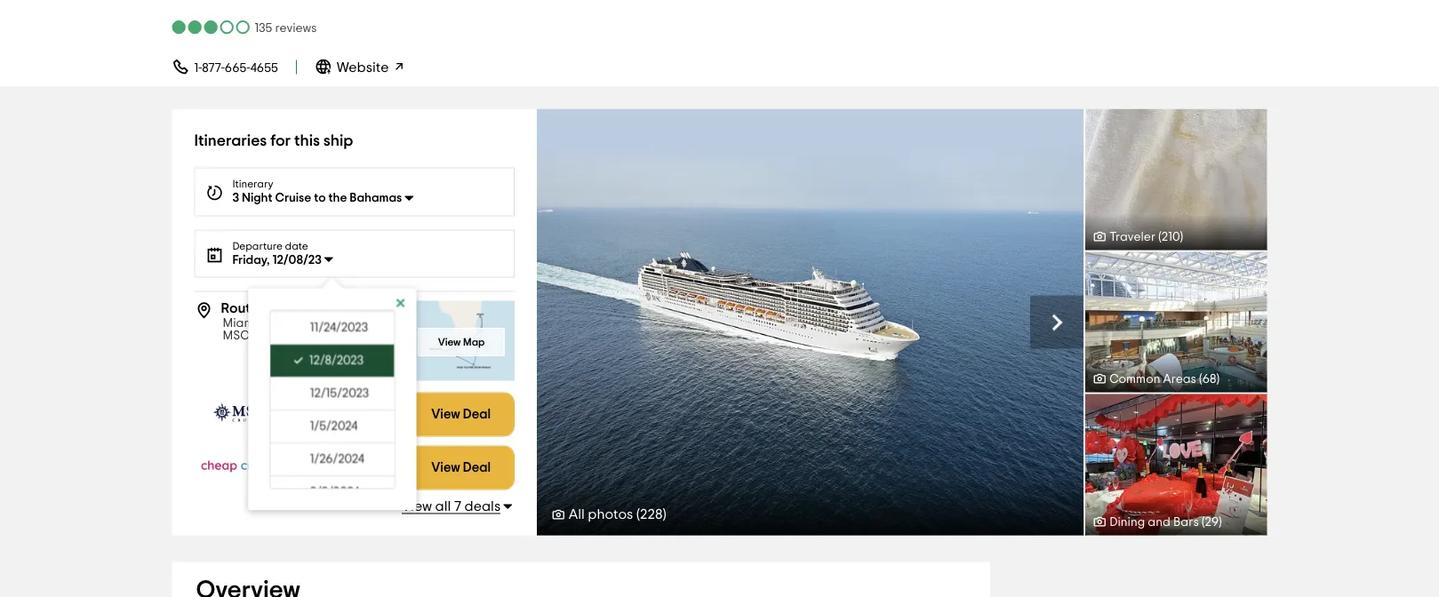 Task type: vqa. For each thing, say whether or not it's contained in the screenshot.
The "Bahamas"
yes



Task type: describe. For each thing, give the bounding box(es) containing it.
29
[[1205, 516, 1219, 529]]

view all 7 deals
[[402, 499, 501, 514]]

itineraries
[[194, 133, 267, 149]]

view deal for $109
[[432, 408, 491, 422]]

68
[[1203, 373, 1217, 386]]

miami
[[346, 329, 380, 342]]

2/2/2024
[[310, 486, 360, 498]]

1/5/2024
[[310, 420, 358, 433]]

bars
[[1174, 516, 1200, 529]]

dining and bars ( 29 )
[[1110, 516, 1223, 529]]

) right bars on the right
[[1219, 516, 1223, 529]]

reserve,
[[295, 329, 344, 342]]

common
[[1110, 373, 1161, 386]]

traveler ( 210 )
[[1110, 231, 1184, 243]]

and
[[1148, 516, 1171, 529]]

ship
[[324, 133, 353, 149]]

msc
[[223, 329, 250, 342]]

12/8/2023
[[310, 354, 364, 367]]

for
[[271, 133, 291, 149]]

cruise
[[275, 192, 311, 204]]

traveler
[[1110, 231, 1156, 243]]

friday,
[[232, 254, 270, 266]]

view up all
[[432, 462, 460, 475]]

( right photos
[[637, 508, 640, 522]]

$169 $109 pp
[[347, 396, 399, 421]]

deal for pp
[[463, 462, 491, 475]]

$339 pp
[[346, 462, 399, 478]]

dining
[[1110, 516, 1146, 529]]

$169
[[378, 396, 399, 407]]

departure date friday, 12/08/23
[[232, 241, 322, 266]]

) right the areas
[[1217, 373, 1220, 386]]

$339
[[346, 462, 381, 478]]

$109
[[347, 405, 381, 421]]

areas
[[1164, 373, 1197, 386]]

bahamas
[[350, 192, 402, 204]]

3 of 5 bubbles image
[[172, 19, 252, 35]]

the
[[329, 192, 347, 204]]

marine
[[252, 329, 292, 342]]

12/15/2023
[[310, 387, 369, 400]]

departure
[[232, 241, 283, 252]]

view right $169 $109 pp at the bottom left
[[432, 408, 460, 422]]

3 night cruise to the bahamas
[[232, 192, 402, 204]]

photos
[[588, 508, 634, 522]]

7
[[454, 499, 462, 514]]



Task type: locate. For each thing, give the bounding box(es) containing it.
( right bars on the right
[[1202, 516, 1205, 529]]

210
[[1162, 231, 1181, 243]]

deal
[[463, 408, 491, 422], [463, 462, 491, 475]]

deal up deals
[[463, 462, 491, 475]]

key
[[263, 317, 283, 329]]

0 vertical spatial deal
[[463, 408, 491, 422]]

11/24/2023
[[310, 321, 368, 334]]

deals
[[465, 499, 501, 514]]

)
[[1181, 231, 1184, 243], [1217, 373, 1220, 386], [663, 508, 667, 522], [1219, 516, 1223, 529]]

4655
[[250, 62, 278, 74]]

pp inside $169 $109 pp
[[383, 408, 399, 421]]

135 reviews
[[255, 22, 317, 34]]

route miami, key west, ocean cay msc marine reserve, miami
[[221, 301, 384, 342]]

ocean
[[319, 317, 358, 329]]

2 view deal from the top
[[432, 462, 491, 475]]

0 vertical spatial view deal
[[432, 408, 491, 422]]

itineraries for this ship
[[194, 133, 353, 149]]

view
[[438, 337, 461, 348], [432, 408, 460, 422], [432, 462, 460, 475], [402, 499, 432, 514]]

all
[[569, 508, 585, 522]]

miami,
[[223, 317, 260, 329]]

cay
[[361, 317, 384, 329]]

1 pp from the top
[[383, 408, 399, 421]]

877-
[[202, 62, 225, 74]]

12/08/23
[[273, 254, 322, 266]]

to
[[314, 192, 326, 204]]

itinerary
[[232, 179, 273, 190]]

view deal down view map
[[432, 408, 491, 422]]

1 vertical spatial deal
[[463, 462, 491, 475]]

1 vertical spatial pp
[[383, 465, 399, 478]]

deal for $109
[[463, 408, 491, 422]]

( right the areas
[[1200, 373, 1203, 386]]

reviews
[[275, 22, 317, 34]]

deal down map
[[463, 408, 491, 422]]

pp inside $339 pp
[[383, 465, 399, 478]]

1 vertical spatial view deal
[[432, 462, 491, 475]]

view deal
[[432, 408, 491, 422], [432, 462, 491, 475]]

( right traveler
[[1159, 231, 1162, 243]]

all photos ( 228 )
[[569, 508, 667, 522]]

view deal up 7
[[432, 462, 491, 475]]

night
[[242, 192, 273, 204]]

2 deal from the top
[[463, 462, 491, 475]]

map
[[463, 337, 485, 348]]

665-
[[225, 62, 250, 74]]

route
[[221, 301, 259, 315]]

1-
[[194, 62, 202, 74]]

) right traveler
[[1181, 231, 1184, 243]]

pp
[[383, 408, 399, 421], [383, 465, 399, 478]]

common areas ( 68 )
[[1110, 373, 1220, 386]]

view deal for pp
[[432, 462, 491, 475]]

pp down $169
[[383, 408, 399, 421]]

1-877-665-4655
[[194, 62, 278, 74]]

view left all
[[402, 499, 432, 514]]

pp right the '$339'
[[383, 465, 399, 478]]

1-877-665-4655 link
[[172, 57, 278, 75]]

this
[[294, 133, 320, 149]]

full
[[788, 314, 816, 331]]

view map
[[438, 337, 485, 348]]

135
[[255, 22, 273, 34]]

2 pp from the top
[[383, 465, 399, 478]]

all
[[435, 499, 451, 514]]

3
[[232, 192, 239, 204]]

view
[[820, 314, 855, 331]]

228
[[640, 508, 663, 522]]

1 deal from the top
[[463, 408, 491, 422]]

) right photos
[[663, 508, 667, 522]]

1/26/2024
[[310, 453, 365, 466]]

website
[[337, 60, 392, 74]]

full view
[[788, 314, 855, 331]]

0 vertical spatial pp
[[383, 408, 399, 421]]

1 view deal from the top
[[432, 408, 491, 422]]

west,
[[286, 317, 316, 329]]

view left map
[[438, 337, 461, 348]]

(
[[1159, 231, 1162, 243], [1200, 373, 1203, 386], [637, 508, 640, 522], [1202, 516, 1205, 529]]

date
[[285, 241, 308, 252]]



